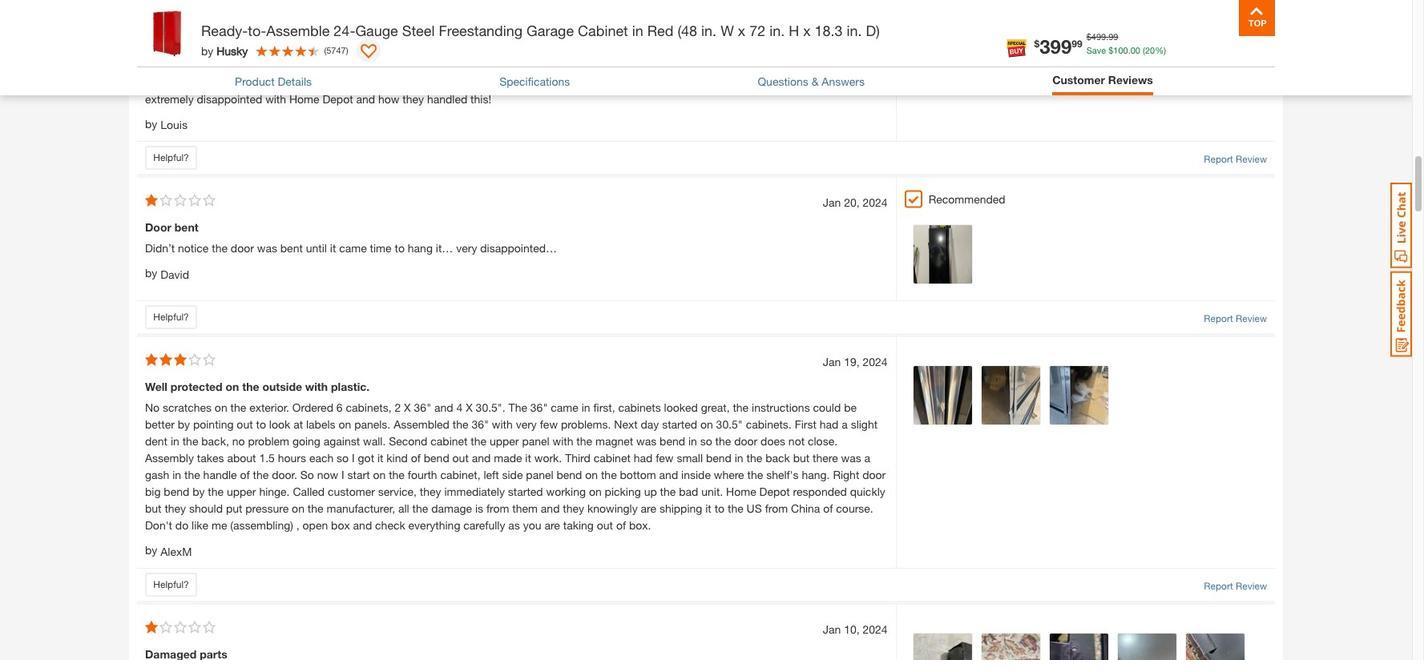 Task type: describe. For each thing, give the bounding box(es) containing it.
ordered
[[229, 20, 271, 34]]

review for jan 20, 2024
[[1236, 313, 1267, 325]]

and left things
[[457, 58, 476, 72]]

2 x from the left
[[466, 401, 473, 415]]

)
[[346, 45, 348, 55]]

20
[[1145, 44, 1155, 55]]

great,
[[701, 401, 730, 415]]

1 horizontal spatial cabinet
[[594, 452, 631, 465]]

now
[[317, 468, 338, 482]]

10,
[[844, 623, 860, 637]]

specifications
[[499, 74, 570, 88]]

up inside both cabinets i ordered were damaged. i love how these toolboxes and cabinets look, but both cabinets had quite a bit of damage to them for $400 a piece. i was given $140 off of 2 cabinets that cost $800. the shipment dates were messed up and things came in on different dates. they were supposed to replace one of the cabinets, but nobody ever came to get it. i paid over $1,800 for the order and most definitely did not get my money's worth on the cabinets. i am extremely disappointed with home depot and how they handled this!
[[441, 58, 454, 72]]

cabinets down love
[[145, 58, 188, 72]]

2 horizontal spatial were
[[677, 58, 701, 72]]

cabinets up 'messed'
[[423, 41, 466, 55]]

by louis
[[145, 117, 187, 132]]

4
[[456, 401, 463, 415]]

but down that
[[194, 75, 210, 89]]

do
[[175, 519, 189, 532]]

assembled
[[394, 418, 450, 431]]

on up the pointing
[[215, 401, 227, 415]]

very inside door bent didn't notice the door was bent until it came time to hang it… very disappointed…
[[456, 242, 477, 255]]

could
[[813, 401, 841, 415]]

499
[[1091, 31, 1106, 42]]

the up 30.5"
[[733, 401, 749, 415]]

1 horizontal spatial bent
[[280, 242, 303, 255]]

cabinets, inside both cabinets i ordered were damaged. i love how these toolboxes and cabinets look, but both cabinets had quite a bit of damage to them for $400 a piece. i was given $140 off of 2 cabinets that cost $800. the shipment dates were messed up and things came in on different dates. they were supposed to replace one of the cabinets, but nobody ever came to get it. i paid over $1,800 for the order and most definitely did not get my money's worth on the cabinets. i am extremely disappointed with home depot and how they handled this!
[[145, 75, 191, 89]]

is
[[475, 502, 483, 516]]

inside
[[681, 468, 711, 482]]

pressure
[[245, 502, 289, 516]]

cabinet,
[[440, 468, 480, 482]]

came up specifications
[[513, 58, 541, 72]]

0 horizontal spatial were
[[274, 20, 300, 34]]

and down paid
[[356, 92, 375, 105]]

responded
[[793, 485, 847, 499]]

there
[[813, 452, 838, 465]]

helpful? for david
[[153, 311, 189, 323]]

garage
[[527, 22, 574, 39]]

1 vertical spatial upper
[[227, 485, 256, 499]]

0 vertical spatial panel
[[522, 435, 550, 448]]

of down knowingly in the bottom left of the page
[[616, 519, 626, 532]]

given
[[759, 41, 785, 55]]

working
[[546, 485, 586, 499]]

cabinets up the these
[[174, 20, 219, 34]]

i up supposed
[[729, 41, 732, 55]]

most
[[535, 75, 560, 89]]

2 inside both cabinets i ordered were damaged. i love how these toolboxes and cabinets look, but both cabinets had quite a bit of damage to them for $400 a piece. i was given $140 off of 2 cabinets that cost $800. the shipment dates were messed up and things came in on different dates. they were supposed to replace one of the cabinets, but nobody ever came to get it. i paid over $1,800 for the order and most definitely did not get my money's worth on the cabinets. i am extremely disappointed with home depot and how they handled this!
[[845, 41, 852, 55]]

bend right big
[[164, 485, 189, 499]]

report review for jan 19, 2024
[[1204, 580, 1267, 592]]

third
[[565, 452, 590, 465]]

a left the bit
[[519, 41, 525, 55]]

and left 4
[[434, 401, 453, 415]]

1 horizontal spatial 36"
[[472, 418, 489, 431]]

everything
[[408, 519, 460, 532]]

no
[[232, 435, 245, 448]]

to up problem
[[256, 418, 266, 431]]

2024 for jan 10, 2024
[[863, 623, 888, 637]]

on up most
[[556, 58, 568, 72]]

panels.
[[354, 418, 391, 431]]

$ 399 99
[[1034, 35, 1082, 57]]

hang
[[408, 242, 433, 255]]

both cabinets i ordered were damaged. i love how these toolboxes and cabinets look, but both cabinets had quite a bit of damage to them for $400 a piece. i was given $140 off of 2 cabinets that cost $800. the shipment dates were messed up and things came in on different dates. they were supposed to replace one of the cabinets, but nobody ever came to get it. i paid over $1,800 for the order and most definitely did not get my money's worth on the cabinets. i am extremely disappointed with home depot and how they handled this!
[[145, 20, 869, 105]]

and left most
[[513, 75, 532, 89]]

check
[[375, 519, 405, 532]]

no
[[145, 401, 160, 415]]

the down 4
[[453, 418, 468, 431]]

the up this!
[[464, 75, 480, 89]]

i left am
[[848, 75, 850, 89]]

to down cabinet
[[600, 41, 610, 55]]

the down 'problems.' on the left bottom of page
[[576, 435, 592, 448]]

was inside both cabinets i ordered were damaged. i love how these toolboxes and cabinets look, but both cabinets had quite a bit of damage to them for $400 a piece. i was given $140 off of 2 cabinets that cost $800. the shipment dates were messed up and things came in on different dates. they were supposed to replace one of the cabinets, but nobody ever came to get it. i paid over $1,800 for the order and most definitely did not get my money's worth on the cabinets. i am extremely disappointed with home depot and how they handled this!
[[735, 41, 755, 55]]

messed
[[399, 58, 438, 72]]

door bent didn't notice the door was bent until it came time to hang it… very disappointed…
[[145, 221, 557, 255]]

jan for jan 19, 2024
[[823, 355, 841, 369]]

dates
[[340, 58, 368, 72]]

shipment
[[291, 58, 337, 72]]

protected
[[171, 380, 223, 394]]

feedback link image
[[1390, 271, 1412, 357]]

things
[[479, 58, 510, 72]]

1 vertical spatial started
[[508, 485, 543, 499]]

customer
[[1052, 73, 1105, 87]]

door inside door bent didn't notice the door was bent until it came time to hang it… very disappointed…
[[231, 242, 254, 255]]

back
[[765, 452, 790, 465]]

in up where
[[735, 452, 743, 465]]

top button
[[1239, 0, 1275, 36]]

scratches
[[163, 401, 212, 415]]

of right off
[[833, 41, 842, 55]]

cabinets. inside both cabinets i ordered were damaged. i love how these toolboxes and cabinets look, but both cabinets had quite a bit of damage to them for $400 a piece. i was given $140 off of 2 cabinets that cost $800. the shipment dates were messed up and things came in on different dates. they were supposed to replace one of the cabinets, but nobody ever came to get it. i paid over $1,800 for the order and most definitely did not get my money's worth on the cabinets. i am extremely disappointed with home depot and how they handled this!
[[799, 75, 844, 89]]

the up "picking"
[[601, 468, 617, 482]]

disappointed
[[197, 92, 262, 105]]

on down great,
[[700, 418, 713, 431]]

toolboxes
[[230, 41, 279, 55]]

in up 'problems.' on the left bottom of page
[[582, 401, 590, 415]]

i right it.
[[354, 75, 357, 89]]

kind
[[387, 452, 408, 465]]

$ for 399
[[1034, 37, 1040, 49]]

and down assemble on the left of the page
[[282, 41, 301, 55]]

2 vertical spatial door
[[862, 468, 886, 482]]

hang.
[[802, 468, 830, 482]]

side
[[502, 468, 523, 482]]

extremely
[[145, 92, 194, 105]]

notice
[[178, 242, 209, 255]]

depot inside both cabinets i ordered were damaged. i love how these toolboxes and cabinets look, but both cabinets had quite a bit of damage to them for $400 a piece. i was given $140 off of 2 cabinets that cost $800. the shipment dates were messed up and things came in on different dates. they were supposed to replace one of the cabinets, but nobody ever came to get it. i paid over $1,800 for the order and most definitely did not get my money's worth on the cabinets. i am extremely disappointed with home depot and how they handled this!
[[323, 92, 353, 105]]

2 vertical spatial out
[[597, 519, 613, 532]]

it right got at bottom left
[[377, 452, 383, 465]]

it.
[[342, 75, 351, 89]]

of down responded
[[823, 502, 833, 516]]

a down the be
[[842, 418, 848, 431]]

00
[[1131, 44, 1140, 55]]

cost
[[213, 58, 235, 72]]

damage inside well protected on the outside with plastic. no scratches on the exterior. ordered 6 cabinets, 2 x 36" and 4 x 30.5". the 36" came in first, cabinets looked  great, the instructions could be better by pointing out to look at labels on panels. assembled the 36" with very few problems. next day started on 30.5" cabinets. first had a slight dent in the back, no problem going against wall. second cabinet the upper panel with the magnet was bend in so the door does not close. assembly takes about 1.5 hours each so i got it kind of bend out and made it work. third cabinet had few small bend in the back but there was a gash in the handle of the door.  so now i start on the fourth cabinet, left side panel bend on the bottom and inside where the shelf's hang. right door big bend by the upper hinge. called customer service, they immediately started working on picking up the bad unit. home depot responded quickly but they should put pressure on the manufacturer, all the damage is from them and they knowingly are shipping it to the us from china of course. don't do like me (assembling) , open box and check everything carefully as you are taking out of box.
[[431, 502, 472, 516]]

the up open
[[308, 502, 323, 516]]

1 report review from the top
[[1204, 153, 1267, 165]]

customer reviews
[[1052, 73, 1153, 87]]

course.
[[836, 502, 873, 516]]

of right the one on the right top
[[832, 58, 842, 72]]

on up ,
[[292, 502, 305, 516]]

of right the bit
[[544, 41, 553, 55]]

my
[[668, 75, 684, 89]]

product details
[[235, 74, 312, 88]]

cabinets. inside well protected on the outside with plastic. no scratches on the exterior. ordered 6 cabinets, 2 x 36" and 4 x 30.5". the 36" came in first, cabinets looked  great, the instructions could be better by pointing out to look at labels on panels. assembled the 36" with very few problems. next day started on 30.5" cabinets. first had a slight dent in the back, no problem going against wall. second cabinet the upper panel with the magnet was bend in so the door does not close. assembly takes about 1.5 hours each so i got it kind of bend out and made it work. third cabinet had few small bend in the back but there was a gash in the handle of the door.  so now i start on the fourth cabinet, left side panel bend on the bottom and inside where the shelf's hang. right door big bend by the upper hinge. called customer service, they immediately started working on picking up the bad unit. home depot responded quickly but they should put pressure on the manufacturer, all the damage is from them and they knowingly are shipping it to the us from china of course. don't do like me (assembling) , open box and check everything carefully as you are taking out of box.
[[746, 418, 792, 431]]

them inside both cabinets i ordered were damaged. i love how these toolboxes and cabinets look, but both cabinets had quite a bit of damage to them for $400 a piece. i was given $140 off of 2 cabinets that cost $800. the shipment dates were messed up and things came in on different dates. they were supposed to replace one of the cabinets, but nobody ever came to get it. i paid over $1,800 for the order and most definitely did not get my money's worth on the cabinets. i am extremely disappointed with home depot and how they handled this!
[[613, 41, 639, 55]]

husky
[[217, 44, 248, 57]]

on right the start
[[373, 468, 386, 482]]

was up right
[[841, 452, 861, 465]]

does
[[761, 435, 785, 448]]

the right all
[[412, 502, 428, 516]]

0 horizontal spatial 36"
[[414, 401, 431, 415]]

plastic.
[[331, 380, 370, 394]]

nobody
[[213, 75, 251, 89]]

on up against
[[339, 418, 351, 431]]

1 horizontal spatial out
[[452, 452, 469, 465]]

knowingly
[[587, 502, 638, 516]]

well
[[145, 380, 167, 394]]

quite
[[491, 41, 516, 55]]

they
[[650, 58, 674, 72]]

2 in. from the left
[[769, 22, 785, 39]]

i left got at bottom left
[[352, 452, 355, 465]]

the down replace
[[780, 75, 796, 89]]

on right protected
[[226, 380, 239, 394]]

1 horizontal spatial how
[[378, 92, 399, 105]]

1 in. from the left
[[701, 22, 717, 39]]

but right display icon
[[377, 41, 394, 55]]

the down handle
[[208, 485, 224, 499]]

in left red
[[632, 22, 643, 39]]

0 vertical spatial how
[[175, 41, 196, 55]]

bend up the fourth
[[424, 452, 449, 465]]

the left back
[[747, 452, 762, 465]]

a down "(48"
[[687, 41, 693, 55]]

dent
[[145, 435, 168, 448]]

by down "scratches"
[[178, 418, 190, 431]]

0 horizontal spatial out
[[237, 418, 253, 431]]

cabinets up shipment
[[304, 41, 347, 55]]

alexm
[[160, 545, 192, 559]]

right
[[833, 468, 859, 482]]

and up left
[[472, 452, 491, 465]]

money's
[[687, 75, 729, 89]]

piece.
[[696, 41, 726, 55]]

live chat image
[[1390, 183, 1412, 268]]

came down shipment
[[279, 75, 307, 89]]

made
[[494, 452, 522, 465]]

like
[[192, 519, 208, 532]]

1 vertical spatial panel
[[526, 468, 553, 482]]

d)
[[866, 22, 880, 39]]

the left the back,
[[182, 435, 198, 448]]

bend up where
[[706, 452, 732, 465]]

1 horizontal spatial upper
[[490, 435, 519, 448]]

save
[[1086, 44, 1106, 55]]

2 horizontal spatial $
[[1109, 44, 1113, 55]]

1 vertical spatial had
[[820, 418, 839, 431]]

on down third
[[585, 468, 598, 482]]

1 review from the top
[[1236, 153, 1267, 165]]

( 5747 )
[[324, 45, 348, 55]]

in up small
[[688, 435, 697, 448]]

jan for jan 10, 2024
[[823, 623, 841, 637]]

got
[[358, 452, 374, 465]]

1 x from the left
[[738, 22, 745, 39]]

the left us
[[728, 502, 743, 516]]

the up the pointing
[[230, 401, 246, 415]]

w
[[721, 22, 734, 39]]

jan 20, 2024
[[823, 196, 888, 209]]

with up third
[[553, 435, 573, 448]]

1 horizontal spatial are
[[641, 502, 656, 516]]

0 vertical spatial so
[[700, 435, 712, 448]]

ready-
[[201, 22, 248, 39]]

in up assembly
[[171, 435, 179, 448]]

(assembling)
[[230, 519, 293, 532]]

of up the fourth
[[411, 452, 421, 465]]

to down unit.
[[715, 502, 725, 516]]

the down 30.5"
[[715, 435, 731, 448]]

they up taking
[[563, 502, 584, 516]]

1 horizontal spatial for
[[642, 41, 655, 55]]

helpful? button for david
[[145, 306, 197, 330]]

hours
[[278, 452, 306, 465]]

as
[[508, 519, 520, 532]]

came inside door bent didn't notice the door was bent until it came time to hang it… very disappointed…
[[339, 242, 367, 255]]

to down given
[[757, 58, 767, 72]]

the up the answers
[[845, 58, 861, 72]]

was down day on the left of the page
[[636, 435, 657, 448]]

the right where
[[747, 468, 763, 482]]

1 x from the left
[[404, 401, 411, 415]]

bend up small
[[660, 435, 685, 448]]

0 vertical spatial started
[[662, 418, 697, 431]]

and down small
[[659, 468, 678, 482]]

one
[[810, 58, 829, 72]]

0 vertical spatial cabinet
[[431, 435, 468, 448]]

i up by husky
[[222, 20, 226, 34]]

the down 30.5".
[[471, 435, 487, 448]]

these
[[199, 41, 227, 55]]

immediately
[[444, 485, 505, 499]]

of down about at the left bottom
[[240, 468, 250, 482]]

1 report review button from the top
[[1204, 153, 1267, 167]]

very inside well protected on the outside with plastic. no scratches on the exterior. ordered 6 cabinets, 2 x 36" and 4 x 30.5". the 36" came in first, cabinets looked  great, the instructions could be better by pointing out to look at labels on panels. assembled the 36" with very few problems. next day started on 30.5" cabinets. first had a slight dent in the back, no problem going against wall. second cabinet the upper panel with the magnet was bend in so the door does not close. assembly takes about 1.5 hours each so i got it kind of bend out and made it work. third cabinet had few small bend in the back but there was a gash in the handle of the door.  so now i start on the fourth cabinet, left side panel bend on the bottom and inside where the shelf's hang. right door big bend by the upper hinge. called customer service, they immediately started working on picking up the bad unit. home depot responded quickly but they should put pressure on the manufacturer, all the damage is from them and they knowingly are shipping it to the us from china of course. don't do like me (assembling) , open box and check everything carefully as you are taking out of box.
[[516, 418, 537, 431]]

with up ordered
[[305, 380, 328, 394]]

they up do
[[165, 502, 186, 516]]

up inside well protected on the outside with plastic. no scratches on the exterior. ordered 6 cabinets, 2 x 36" and 4 x 30.5". the 36" came in first, cabinets looked  great, the instructions could be better by pointing out to look at labels on panels. assembled the 36" with very few problems. next day started on 30.5" cabinets. first had a slight dent in the back, no problem going against wall. second cabinet the upper panel with the magnet was bend in so the door does not close. assembly takes about 1.5 hours each so i got it kind of bend out and made it work. third cabinet had few small bend in the back but there was a gash in the handle of the door.  so now i start on the fourth cabinet, left side panel bend on the bottom and inside where the shelf's hang. right door big bend by the upper hinge. called customer service, they immediately started working on picking up the bad unit. home depot responded quickly but they should put pressure on the manufacturer, all the damage is from them and they knowingly are shipping it to the us from china of course. don't do like me (assembling) , open box and check everything carefully as you are taking out of box.
[[644, 485, 657, 499]]

the up exterior.
[[242, 380, 259, 394]]

in down assembly
[[172, 468, 181, 482]]

the inside door bent didn't notice the door was bent until it came time to hang it… very disappointed…
[[212, 242, 228, 255]]

2 ( from the left
[[324, 45, 326, 55]]



Task type: vqa. For each thing, say whether or not it's contained in the screenshot.
Don't have a card?
no



Task type: locate. For each thing, give the bounding box(es) containing it.
0 horizontal spatial bent
[[175, 221, 198, 234]]

2024 right 20,
[[863, 196, 888, 209]]

0 vertical spatial very
[[456, 242, 477, 255]]

0 vertical spatial bent
[[175, 221, 198, 234]]

0 horizontal spatial not
[[630, 75, 646, 89]]

1 horizontal spatial from
[[765, 502, 788, 516]]

they down the fourth
[[420, 485, 441, 499]]

by up should
[[192, 485, 205, 499]]

2024 right 10,
[[863, 623, 888, 637]]

0 vertical spatial jan
[[823, 196, 841, 209]]

2 x from the left
[[803, 22, 811, 39]]

are up the box.
[[641, 502, 656, 516]]

$ inside "$ 399 99"
[[1034, 37, 1040, 49]]

this!
[[471, 92, 491, 105]]

3 2024 from the top
[[863, 623, 888, 637]]

2 helpful? button from the top
[[145, 306, 197, 330]]

1 horizontal spatial x
[[803, 22, 811, 39]]

the down kind
[[389, 468, 405, 482]]

1 horizontal spatial them
[[613, 41, 639, 55]]

hinge.
[[259, 485, 290, 499]]

david
[[160, 268, 189, 282]]

not
[[630, 75, 646, 89], [788, 435, 805, 448]]

from right is
[[486, 502, 509, 516]]

disappointed…
[[480, 242, 557, 255]]

them up dates.
[[613, 41, 639, 55]]

0 vertical spatial the
[[269, 58, 288, 72]]

3 report review button from the top
[[1204, 580, 1267, 594]]

by for by david
[[145, 266, 157, 280]]

1 vertical spatial damage
[[431, 502, 472, 516]]

from right us
[[765, 502, 788, 516]]

in. left 'h'
[[769, 22, 785, 39]]

2 vertical spatial helpful? button
[[145, 573, 197, 597]]

door up quickly
[[862, 468, 886, 482]]

1 horizontal spatial in.
[[769, 22, 785, 39]]

(48
[[678, 22, 697, 39]]

by inside by david
[[145, 266, 157, 280]]

24-
[[334, 22, 355, 39]]

helpful? down louis button
[[153, 152, 189, 164]]

home inside well protected on the outside with plastic. no scratches on the exterior. ordered 6 cabinets, 2 x 36" and 4 x 30.5". the 36" came in first, cabinets looked  great, the instructions could be better by pointing out to look at labels on panels. assembled the 36" with very few problems. next day started on 30.5" cabinets. first had a slight dent in the back, no problem going against wall. second cabinet the upper panel with the magnet was bend in so the door does not close. assembly takes about 1.5 hours each so i got it kind of bend out and made it work. third cabinet had few small bend in the back but there was a gash in the handle of the door.  so now i start on the fourth cabinet, left side panel bend on the bottom and inside where the shelf's hang. right door big bend by the upper hinge. called customer service, they immediately started working on picking up the bad unit. home depot responded quickly but they should put pressure on the manufacturer, all the damage is from them and they knowingly are shipping it to the us from china of course. don't do like me (assembling) , open box and check everything carefully as you are taking out of box.
[[726, 485, 756, 499]]

helpful? for alexm
[[153, 579, 189, 591]]

1 vertical spatial report review
[[1204, 313, 1267, 325]]

1 from from the left
[[486, 502, 509, 516]]

99 inside "$ 399 99"
[[1072, 37, 1082, 49]]

1 ( from the left
[[1143, 44, 1145, 55]]

3 jan from the top
[[823, 623, 841, 637]]

called
[[293, 485, 325, 499]]

questions
[[758, 74, 808, 88]]

2 vertical spatial helpful?
[[153, 579, 189, 591]]

started down looked
[[662, 418, 697, 431]]

cabinet down assembled
[[431, 435, 468, 448]]

the down 1.5
[[253, 468, 269, 482]]

cabinets, up extremely on the top
[[145, 75, 191, 89]]

0 vertical spatial them
[[613, 41, 639, 55]]

report review for jan 20, 2024
[[1204, 313, 1267, 325]]

1 vertical spatial bent
[[280, 242, 303, 255]]

x right 4
[[466, 401, 473, 415]]

put
[[226, 502, 242, 516]]

came
[[513, 58, 541, 72], [279, 75, 307, 89], [339, 242, 367, 255], [551, 401, 578, 415]]

2 inside well protected on the outside with plastic. no scratches on the exterior. ordered 6 cabinets, 2 x 36" and 4 x 30.5". the 36" came in first, cabinets looked  great, the instructions could be better by pointing out to look at labels on panels. assembled the 36" with very few problems. next day started on 30.5" cabinets. first had a slight dent in the back, no problem going against wall. second cabinet the upper panel with the magnet was bend in so the door does not close. assembly takes about 1.5 hours each so i got it kind of bend out and made it work. third cabinet had few small bend in the back but there was a gash in the handle of the door.  so now i start on the fourth cabinet, left side panel bend on the bottom and inside where the shelf's hang. right door big bend by the upper hinge. called customer service, they immediately started working on picking up the bad unit. home depot responded quickly but they should put pressure on the manufacturer, all the damage is from them and they knowingly are shipping it to the us from china of course. don't do like me (assembling) , open box and check everything carefully as you are taking out of box.
[[395, 401, 401, 415]]

had inside both cabinets i ordered were damaged. i love how these toolboxes and cabinets look, but both cabinets had quite a bit of damage to them for $400 a piece. i was given $140 off of 2 cabinets that cost $800. the shipment dates were messed up and things came in on different dates. they were supposed to replace one of the cabinets, but nobody ever came to get it. i paid over $1,800 for the order and most definitely did not get my money's worth on the cabinets. i am extremely disappointed with home depot and how they handled this!
[[469, 41, 488, 55]]

0 horizontal spatial upper
[[227, 485, 256, 499]]

by left alexm
[[145, 544, 157, 557]]

on
[[556, 58, 568, 72], [764, 75, 777, 89], [226, 380, 239, 394], [215, 401, 227, 415], [339, 418, 351, 431], [700, 418, 713, 431], [373, 468, 386, 482], [585, 468, 598, 482], [589, 485, 602, 499], [292, 502, 305, 516]]

door down 30.5"
[[734, 435, 758, 448]]

dates.
[[615, 58, 646, 72]]

by
[[201, 44, 213, 57], [145, 117, 157, 130], [145, 266, 157, 280], [178, 418, 190, 431], [192, 485, 205, 499], [145, 544, 157, 557]]

0 vertical spatial 2
[[845, 41, 852, 55]]

0 horizontal spatial are
[[545, 519, 560, 532]]

jan left 19,
[[823, 355, 841, 369]]

$140
[[788, 41, 813, 55]]

door right notice at the top
[[231, 242, 254, 255]]

left
[[484, 468, 499, 482]]

$800.
[[238, 58, 266, 72]]

0 vertical spatial cabinets.
[[799, 75, 844, 89]]

supposed
[[704, 58, 754, 72]]

by for by husky
[[201, 44, 213, 57]]

1 jan from the top
[[823, 196, 841, 209]]

to right 'time'
[[395, 242, 405, 255]]

report review button for jan 19, 2024
[[1204, 580, 1267, 594]]

to-
[[248, 22, 266, 39]]

helpful? button down louis button
[[145, 146, 197, 170]]

1 helpful? from the top
[[153, 152, 189, 164]]

with inside both cabinets i ordered were damaged. i love how these toolboxes and cabinets look, but both cabinets had quite a bit of damage to them for $400 a piece. i was given $140 off of 2 cabinets that cost $800. the shipment dates were messed up and things came in on different dates. they were supposed to replace one of the cabinets, but nobody ever came to get it. i paid over $1,800 for the order and most definitely did not get my money's worth on the cabinets. i am extremely disappointed with home depot and how they handled this!
[[265, 92, 286, 105]]

upper up put
[[227, 485, 256, 499]]

display image
[[360, 44, 376, 60]]

1 horizontal spatial so
[[700, 435, 712, 448]]

1 horizontal spatial very
[[516, 418, 537, 431]]

2 from from the left
[[765, 502, 788, 516]]

the inside both cabinets i ordered were damaged. i love how these toolboxes and cabinets look, but both cabinets had quite a bit of damage to them for $400 a piece. i was given $140 off of 2 cabinets that cost $800. the shipment dates were messed up and things came in on different dates. they were supposed to replace one of the cabinets, but nobody ever came to get it. i paid over $1,800 for the order and most definitely did not get my money's worth on the cabinets. i am extremely disappointed with home depot and how they handled this!
[[269, 58, 288, 72]]

cabinets, inside well protected on the outside with plastic. no scratches on the exterior. ordered 6 cabinets, 2 x 36" and 4 x 30.5". the 36" came in first, cabinets looked  great, the instructions could be better by pointing out to look at labels on panels. assembled the 36" with very few problems. next day started on 30.5" cabinets. first had a slight dent in the back, no problem going against wall. second cabinet the upper panel with the magnet was bend in so the door does not close. assembly takes about 1.5 hours each so i got it kind of bend out and made it work. third cabinet had few small bend in the back but there was a gash in the handle of the door.  so now i start on the fourth cabinet, left side panel bend on the bottom and inside where the shelf's hang. right door big bend by the upper hinge. called customer service, they immediately started working on picking up the bad unit. home depot responded quickly but they should put pressure on the manufacturer, all the damage is from them and they knowingly are shipping it to the us from china of course. don't do like me (assembling) , open box and check everything carefully as you are taking out of box.
[[346, 401, 392, 415]]

that
[[191, 58, 210, 72]]

damage
[[557, 41, 597, 55], [431, 502, 472, 516]]

1 vertical spatial them
[[512, 502, 538, 516]]

a
[[519, 41, 525, 55], [687, 41, 693, 55], [842, 418, 848, 431], [864, 452, 870, 465]]

not inside well protected on the outside with plastic. no scratches on the exterior. ordered 6 cabinets, 2 x 36" and 4 x 30.5". the 36" came in first, cabinets looked  great, the instructions could be better by pointing out to look at labels on panels. assembled the 36" with very few problems. next day started on 30.5" cabinets. first had a slight dent in the back, no problem going against wall. second cabinet the upper panel with the magnet was bend in so the door does not close. assembly takes about 1.5 hours each so i got it kind of bend out and made it work. third cabinet had few small bend in the back but there was a gash in the handle of the door.  so now i start on the fourth cabinet, left side panel bend on the bottom and inside where the shelf's hang. right door big bend by the upper hinge. called customer service, they immediately started working on picking up the bad unit. home depot responded quickly but they should put pressure on the manufacturer, all the damage is from them and they knowingly are shipping it to the us from china of course. don't do like me (assembling) , open box and check everything carefully as you are taking out of box.
[[788, 435, 805, 448]]

panel up work.
[[522, 435, 550, 448]]

started down side
[[508, 485, 543, 499]]

cabinets,
[[145, 75, 191, 89], [346, 401, 392, 415]]

to
[[600, 41, 610, 55], [757, 58, 767, 72], [310, 75, 320, 89], [395, 242, 405, 255], [256, 418, 266, 431], [715, 502, 725, 516]]

0 horizontal spatial so
[[337, 452, 349, 465]]

3 report review from the top
[[1204, 580, 1267, 592]]

the right notice at the top
[[212, 242, 228, 255]]

2 horizontal spatial door
[[862, 468, 886, 482]]

report for jan 19, 2024
[[1204, 580, 1233, 592]]

2 2024 from the top
[[863, 355, 888, 369]]

0 vertical spatial not
[[630, 75, 646, 89]]

ready-to-assemble 24-gauge steel freestanding garage cabinet in red (48 in. w x 72 in. h x 18.3 in. d)
[[201, 22, 880, 39]]

18.3
[[815, 22, 843, 39]]

0 horizontal spatial 99
[[1072, 37, 1082, 49]]

helpful? for louis
[[153, 152, 189, 164]]

they inside both cabinets i ordered were damaged. i love how these toolboxes and cabinets look, but both cabinets had quite a bit of damage to them for $400 a piece. i was given $140 off of 2 cabinets that cost $800. the shipment dates were messed up and things came in on different dates. they were supposed to replace one of the cabinets, but nobody ever came to get it. i paid over $1,800 for the order and most definitely did not get my money's worth on the cabinets. i am extremely disappointed with home depot and how they handled this!
[[403, 92, 424, 105]]

problems.
[[561, 418, 611, 431]]

in. left d)
[[847, 22, 862, 39]]

2 vertical spatial jan
[[823, 623, 841, 637]]

well protected on the outside with plastic. no scratches on the exterior. ordered 6 cabinets, 2 x 36" and 4 x 30.5". the 36" came in first, cabinets looked  great, the instructions could be better by pointing out to look at labels on panels. assembled the 36" with very few problems. next day started on 30.5" cabinets. first had a slight dent in the back, no problem going against wall. second cabinet the upper panel with the magnet was bend in so the door does not close. assembly takes about 1.5 hours each so i got it kind of bend out and made it work. third cabinet had few small bend in the back but there was a gash in the handle of the door.  so now i start on the fourth cabinet, left side panel bend on the bottom and inside where the shelf's hang. right door big bend by the upper hinge. called customer service, they immediately started working on picking up the bad unit. home depot responded quickly but they should put pressure on the manufacturer, all the damage is from them and they knowingly are shipping it to the us from china of course. don't do like me (assembling) , open box and check everything carefully as you are taking out of box.
[[145, 380, 886, 532]]

with down 30.5".
[[492, 418, 513, 431]]

recommended
[[929, 193, 1005, 206]]

don't
[[145, 519, 172, 532]]

1 vertical spatial jan
[[823, 355, 841, 369]]

2 right off
[[845, 41, 852, 55]]

but down big
[[145, 502, 161, 516]]

by inside the by alexm
[[145, 544, 157, 557]]

and down manufacturer,
[[353, 519, 372, 532]]

so down against
[[337, 452, 349, 465]]

2 report review from the top
[[1204, 313, 1267, 325]]

helpful? button for alexm
[[145, 573, 197, 597]]

up
[[441, 58, 454, 72], [644, 485, 657, 499]]

panel
[[522, 435, 550, 448], [526, 468, 553, 482]]

1 horizontal spatial few
[[656, 452, 674, 465]]

off
[[817, 41, 829, 55]]

by for by alexm
[[145, 544, 157, 557]]

1 vertical spatial how
[[378, 92, 399, 105]]

99 inside the $ 499 . 99 save $ 100 . 00 ( 20 %)
[[1109, 31, 1118, 42]]

cabinet down the 'magnet'
[[594, 452, 631, 465]]

home inside both cabinets i ordered were damaged. i love how these toolboxes and cabinets look, but both cabinets had quite a bit of damage to them for $400 a piece. i was given $140 off of 2 cabinets that cost $800. the shipment dates were messed up and things came in on different dates. they were supposed to replace one of the cabinets, but nobody ever came to get it. i paid over $1,800 for the order and most definitely did not get my money's worth on the cabinets. i am extremely disappointed with home depot and how they handled this!
[[289, 92, 319, 105]]

6
[[336, 401, 343, 415]]

2024 for jan 19, 2024
[[863, 355, 888, 369]]

few up work.
[[540, 418, 558, 431]]

specifications button
[[499, 73, 570, 90], [499, 73, 570, 90]]

36" up assembled
[[414, 401, 431, 415]]

it inside door bent didn't notice the door was bent until it came time to hang it… very disappointed…
[[330, 242, 336, 255]]

day
[[641, 418, 659, 431]]

reviews
[[1108, 73, 1153, 87]]

where
[[714, 468, 744, 482]]

2 vertical spatial review
[[1236, 580, 1267, 592]]

2 get from the left
[[649, 75, 665, 89]]

they
[[403, 92, 424, 105], [420, 485, 441, 499], [165, 502, 186, 516], [563, 502, 584, 516]]

0 vertical spatial helpful? button
[[145, 146, 197, 170]]

&
[[812, 74, 819, 88]]

on right worth
[[764, 75, 777, 89]]

( inside the $ 499 . 99 save $ 100 . 00 ( 20 %)
[[1143, 44, 1145, 55]]

2 horizontal spatial 36"
[[530, 401, 548, 415]]

0 horizontal spatial the
[[269, 58, 288, 72]]

0 horizontal spatial them
[[512, 502, 538, 516]]

( up shipment
[[324, 45, 326, 55]]

report for jan 20, 2024
[[1204, 313, 1233, 325]]

picking
[[605, 485, 641, 499]]

were right to-
[[274, 20, 300, 34]]

should
[[189, 502, 223, 516]]

0 horizontal spatial very
[[456, 242, 477, 255]]

0 vertical spatial report review button
[[1204, 153, 1267, 167]]

0 vertical spatial out
[[237, 418, 253, 431]]

3 helpful? button from the top
[[145, 573, 197, 597]]

report
[[1204, 153, 1233, 165], [1204, 313, 1233, 325], [1204, 580, 1233, 592]]

report review button for jan 20, 2024
[[1204, 312, 1267, 326]]

0 vertical spatial upper
[[490, 435, 519, 448]]

1 vertical spatial 2024
[[863, 355, 888, 369]]

1 2024 from the top
[[863, 196, 888, 209]]

bend up working
[[557, 468, 582, 482]]

by for by louis
[[145, 117, 157, 130]]

different
[[571, 58, 612, 72]]

1 vertical spatial few
[[656, 452, 674, 465]]

1 helpful? button from the top
[[145, 146, 197, 170]]

0 horizontal spatial cabinets.
[[746, 418, 792, 431]]

by inside by louis
[[145, 117, 157, 130]]

it down unit.
[[705, 502, 711, 516]]

1 horizontal spatial 2
[[845, 41, 852, 55]]

answers
[[822, 74, 865, 88]]

to inside door bent didn't notice the door was bent until it came time to hang it… very disappointed…
[[395, 242, 405, 255]]

questions & answers button
[[758, 73, 865, 90], [758, 73, 865, 90]]

0 horizontal spatial from
[[486, 502, 509, 516]]

helpful? button
[[145, 146, 197, 170], [145, 306, 197, 330], [145, 573, 197, 597]]

had down freestanding
[[469, 41, 488, 55]]

0 vertical spatial cabinets,
[[145, 75, 191, 89]]

,
[[296, 519, 299, 532]]

and down working
[[541, 502, 560, 516]]

1 get from the left
[[323, 75, 339, 89]]

19,
[[844, 355, 860, 369]]

99 left save
[[1072, 37, 1082, 49]]

0 vertical spatial up
[[441, 58, 454, 72]]

big
[[145, 485, 161, 499]]

0 horizontal spatial (
[[324, 45, 326, 55]]

shelf's
[[766, 468, 799, 482]]

1.5
[[259, 452, 275, 465]]

1 horizontal spatial were
[[371, 58, 396, 72]]

few left small
[[656, 452, 674, 465]]

0 vertical spatial door
[[231, 242, 254, 255]]

i left love
[[145, 41, 148, 55]]

box
[[331, 519, 350, 532]]

1 vertical spatial the
[[509, 401, 527, 415]]

but up the 'hang.'
[[793, 452, 810, 465]]

on up knowingly in the bottom left of the page
[[589, 485, 602, 499]]

0 vertical spatial helpful?
[[153, 152, 189, 164]]

freestanding
[[439, 22, 523, 39]]

1 horizontal spatial .
[[1128, 44, 1131, 55]]

1 report from the top
[[1204, 153, 1233, 165]]

review for jan 19, 2024
[[1236, 580, 1267, 592]]

came up 'problems.' on the left bottom of page
[[551, 401, 578, 415]]

1 vertical spatial so
[[337, 452, 349, 465]]

in inside both cabinets i ordered were damaged. i love how these toolboxes and cabinets look, but both cabinets had quite a bit of damage to them for $400 a piece. i was given $140 off of 2 cabinets that cost $800. the shipment dates were messed up and things came in on different dates. they were supposed to replace one of the cabinets, but nobody ever came to get it. i paid over $1,800 for the order and most definitely did not get my money's worth on the cabinets. i am extremely disappointed with home depot and how they handled this!
[[544, 58, 552, 72]]

$ left save
[[1034, 37, 1040, 49]]

it left work.
[[525, 452, 531, 465]]

2 up assembled
[[395, 401, 401, 415]]

a up quickly
[[864, 452, 870, 465]]

1 vertical spatial are
[[545, 519, 560, 532]]

1 vertical spatial .
[[1128, 44, 1131, 55]]

x right w
[[738, 22, 745, 39]]

1 horizontal spatial 99
[[1109, 31, 1118, 42]]

1 vertical spatial helpful? button
[[145, 306, 197, 330]]

so
[[700, 435, 712, 448], [337, 452, 349, 465]]

1 horizontal spatial depot
[[759, 485, 790, 499]]

1 vertical spatial review
[[1236, 313, 1267, 325]]

2 vertical spatial report review button
[[1204, 580, 1267, 594]]

cabinets inside well protected on the outside with plastic. no scratches on the exterior. ordered 6 cabinets, 2 x 36" and 4 x 30.5". the 36" came in first, cabinets looked  great, the instructions could be better by pointing out to look at labels on panels. assembled the 36" with very few problems. next day started on 30.5" cabinets. first had a slight dent in the back, no problem going against wall. second cabinet the upper panel with the magnet was bend in so the door does not close. assembly takes about 1.5 hours each so i got it kind of bend out and made it work. third cabinet had few small bend in the back but there was a gash in the handle of the door.  so now i start on the fourth cabinet, left side panel bend on the bottom and inside where the shelf's hang. right door big bend by the upper hinge. called customer service, they immediately started working on picking up the bad unit. home depot responded quickly but they should put pressure on the manufacturer, all the damage is from them and they knowingly are shipping it to the us from china of course. don't do like me (assembling) , open box and check everything carefully as you are taking out of box.
[[618, 401, 661, 415]]

damage up different
[[557, 41, 597, 55]]

assemble
[[266, 22, 330, 39]]

not inside both cabinets i ordered were damaged. i love how these toolboxes and cabinets look, but both cabinets had quite a bit of damage to them for $400 a piece. i was given $140 off of 2 cabinets that cost $800. the shipment dates were messed up and things came in on different dates. they were supposed to replace one of the cabinets, but nobody ever came to get it. i paid over $1,800 for the order and most definitely did not get my money's worth on the cabinets. i am extremely disappointed with home depot and how they handled this!
[[630, 75, 646, 89]]

0 horizontal spatial get
[[323, 75, 339, 89]]

$ for 499
[[1086, 31, 1091, 42]]

out down knowingly in the bottom left of the page
[[597, 519, 613, 532]]

cabinets up day on the left of the page
[[618, 401, 661, 415]]

so
[[300, 468, 314, 482]]

in.
[[701, 22, 717, 39], [769, 22, 785, 39], [847, 22, 862, 39]]

paid
[[360, 75, 382, 89]]

had up bottom
[[634, 452, 653, 465]]

jan for jan 20, 2024
[[823, 196, 841, 209]]

1 vertical spatial out
[[452, 452, 469, 465]]

bent left until
[[280, 242, 303, 255]]

slight
[[851, 418, 878, 431]]

x
[[738, 22, 745, 39], [803, 22, 811, 39]]

first,
[[593, 401, 615, 415]]

0 horizontal spatial had
[[469, 41, 488, 55]]

99
[[1109, 31, 1118, 42], [1072, 37, 1082, 49]]

.
[[1106, 31, 1109, 42], [1128, 44, 1131, 55]]

you
[[523, 519, 541, 532]]

3 in. from the left
[[847, 22, 862, 39]]

service,
[[378, 485, 417, 499]]

0 vertical spatial .
[[1106, 31, 1109, 42]]

1 vertical spatial cabinets.
[[746, 418, 792, 431]]

depot inside well protected on the outside with plastic. no scratches on the exterior. ordered 6 cabinets, 2 x 36" and 4 x 30.5". the 36" came in first, cabinets looked  great, the instructions could be better by pointing out to look at labels on panels. assembled the 36" with very few problems. next day started on 30.5" cabinets. first had a slight dent in the back, no problem going against wall. second cabinet the upper panel with the magnet was bend in so the door does not close. assembly takes about 1.5 hours each so i got it kind of bend out and made it work. third cabinet had few small bend in the back but there was a gash in the handle of the door.  so now i start on the fourth cabinet, left side panel bend on the bottom and inside where the shelf's hang. right door big bend by the upper hinge. called customer service, they immediately started working on picking up the bad unit. home depot responded quickly but they should put pressure on the manufacturer, all the damage is from them and they knowingly are shipping it to the us from china of course. don't do like me (assembling) , open box and check everything carefully as you are taking out of box.
[[759, 485, 790, 499]]

against
[[324, 435, 360, 448]]

it right until
[[330, 242, 336, 255]]

ever
[[255, 75, 276, 89]]

0 vertical spatial report review
[[1204, 153, 1267, 165]]

0 vertical spatial review
[[1236, 153, 1267, 165]]

0 horizontal spatial few
[[540, 418, 558, 431]]

2 report from the top
[[1204, 313, 1233, 325]]

2 jan from the top
[[823, 355, 841, 369]]

product image image
[[141, 8, 193, 60]]

i right now
[[341, 468, 344, 482]]

damage inside both cabinets i ordered were damaged. i love how these toolboxes and cabinets look, but both cabinets had quite a bit of damage to them for $400 a piece. i was given $140 off of 2 cabinets that cost $800. the shipment dates were messed up and things came in on different dates. they were supposed to replace one of the cabinets, but nobody ever came to get it. i paid over $1,800 for the order and most definitely did not get my money's worth on the cabinets. i am extremely disappointed with home depot and how they handled this!
[[557, 41, 597, 55]]

3 review from the top
[[1236, 580, 1267, 592]]

pointing
[[193, 418, 234, 431]]

work.
[[534, 452, 562, 465]]

look
[[269, 418, 290, 431]]

depot down it.
[[323, 92, 353, 105]]

the left bad
[[660, 485, 676, 499]]

them inside well protected on the outside with plastic. no scratches on the exterior. ordered 6 cabinets, 2 x 36" and 4 x 30.5". the 36" came in first, cabinets looked  great, the instructions could be better by pointing out to look at labels on panels. assembled the 36" with very few problems. next day started on 30.5" cabinets. first had a slight dent in the back, no problem going against wall. second cabinet the upper panel with the magnet was bend in so the door does not close. assembly takes about 1.5 hours each so i got it kind of bend out and made it work. third cabinet had few small bend in the back but there was a gash in the handle of the door.  so now i start on the fourth cabinet, left side panel bend on the bottom and inside where the shelf's hang. right door big bend by the upper hinge. called customer service, they immediately started working on picking up the bad unit. home depot responded quickly but they should put pressure on the manufacturer, all the damage is from them and they knowingly are shipping it to the us from china of course. don't do like me (assembling) , open box and check everything carefully as you are taking out of box.
[[512, 502, 538, 516]]

helpful? button for louis
[[145, 146, 197, 170]]

manufacturer,
[[327, 502, 395, 516]]

0 horizontal spatial 2
[[395, 401, 401, 415]]

1 vertical spatial report
[[1204, 313, 1233, 325]]

came inside well protected on the outside with plastic. no scratches on the exterior. ordered 6 cabinets, 2 x 36" and 4 x 30.5". the 36" came in first, cabinets looked  great, the instructions could be better by pointing out to look at labels on panels. assembled the 36" with very few problems. next day started on 30.5" cabinets. first had a slight dent in the back, no problem going against wall. second cabinet the upper panel with the magnet was bend in so the door does not close. assembly takes about 1.5 hours each so i got it kind of bend out and made it work. third cabinet had few small bend in the back but there was a gash in the handle of the door.  so now i start on the fourth cabinet, left side panel bend on the bottom and inside where the shelf's hang. right door big bend by the upper hinge. called customer service, they immediately started working on picking up the bad unit. home depot responded quickly but they should put pressure on the manufacturer, all the damage is from them and they knowingly are shipping it to the us from china of course. don't do like me (assembling) , open box and check everything carefully as you are taking out of box.
[[551, 401, 578, 415]]

1 vertical spatial for
[[448, 75, 461, 89]]

0 vertical spatial damage
[[557, 41, 597, 55]]

2 horizontal spatial out
[[597, 519, 613, 532]]

for down red
[[642, 41, 655, 55]]

1 vertical spatial 2
[[395, 401, 401, 415]]

was left until
[[257, 242, 277, 255]]

2024 for jan 20, 2024
[[863, 196, 888, 209]]

1 horizontal spatial cabinets.
[[799, 75, 844, 89]]

30.5".
[[476, 401, 505, 415]]

get left it.
[[323, 75, 339, 89]]

1 vertical spatial depot
[[759, 485, 790, 499]]

2 vertical spatial had
[[634, 452, 653, 465]]

1 vertical spatial very
[[516, 418, 537, 431]]

30.5"
[[716, 418, 743, 431]]

going
[[292, 435, 320, 448]]

0 horizontal spatial damage
[[431, 502, 472, 516]]

2 review from the top
[[1236, 313, 1267, 325]]

1 horizontal spatial damage
[[557, 41, 597, 55]]

2 horizontal spatial had
[[820, 418, 839, 431]]

3 report from the top
[[1204, 580, 1233, 592]]

0 horizontal spatial x
[[404, 401, 411, 415]]

the down takes
[[184, 468, 200, 482]]

2 helpful? from the top
[[153, 311, 189, 323]]

about
[[227, 452, 256, 465]]

all
[[398, 502, 409, 516]]

1 horizontal spatial door
[[734, 435, 758, 448]]

to down shipment
[[310, 75, 320, 89]]

was inside door bent didn't notice the door was bent until it came time to hang it… very disappointed…
[[257, 242, 277, 255]]

upper up made
[[490, 435, 519, 448]]

1 horizontal spatial had
[[634, 452, 653, 465]]

2 report review button from the top
[[1204, 312, 1267, 326]]

damaged.
[[303, 20, 356, 34]]

1 vertical spatial cabinet
[[594, 452, 631, 465]]

so up small
[[700, 435, 712, 448]]

2 vertical spatial 2024
[[863, 623, 888, 637]]

details
[[278, 74, 312, 88]]

3 helpful? from the top
[[153, 579, 189, 591]]

0 vertical spatial are
[[641, 502, 656, 516]]

the inside well protected on the outside with plastic. no scratches on the exterior. ordered 6 cabinets, 2 x 36" and 4 x 30.5". the 36" came in first, cabinets looked  great, the instructions could be better by pointing out to look at labels on panels. assembled the 36" with very few problems. next day started on 30.5" cabinets. first had a slight dent in the back, no problem going against wall. second cabinet the upper panel with the magnet was bend in so the door does not close. assembly takes about 1.5 hours each so i got it kind of bend out and made it work. third cabinet had few small bend in the back but there was a gash in the handle of the door.  so now i start on the fourth cabinet, left side panel bend on the bottom and inside where the shelf's hang. right door big bend by the upper hinge. called customer service, they immediately started working on picking up the bad unit. home depot responded quickly but they should put pressure on the manufacturer, all the damage is from them and they knowingly are shipping it to the us from china of course. don't do like me (assembling) , open box and check everything carefully as you are taking out of box.
[[509, 401, 527, 415]]

cabinets. up does
[[746, 418, 792, 431]]

1 horizontal spatial $
[[1086, 31, 1091, 42]]

bent up notice at the top
[[175, 221, 198, 234]]

1 horizontal spatial not
[[788, 435, 805, 448]]

0 horizontal spatial $
[[1034, 37, 1040, 49]]



